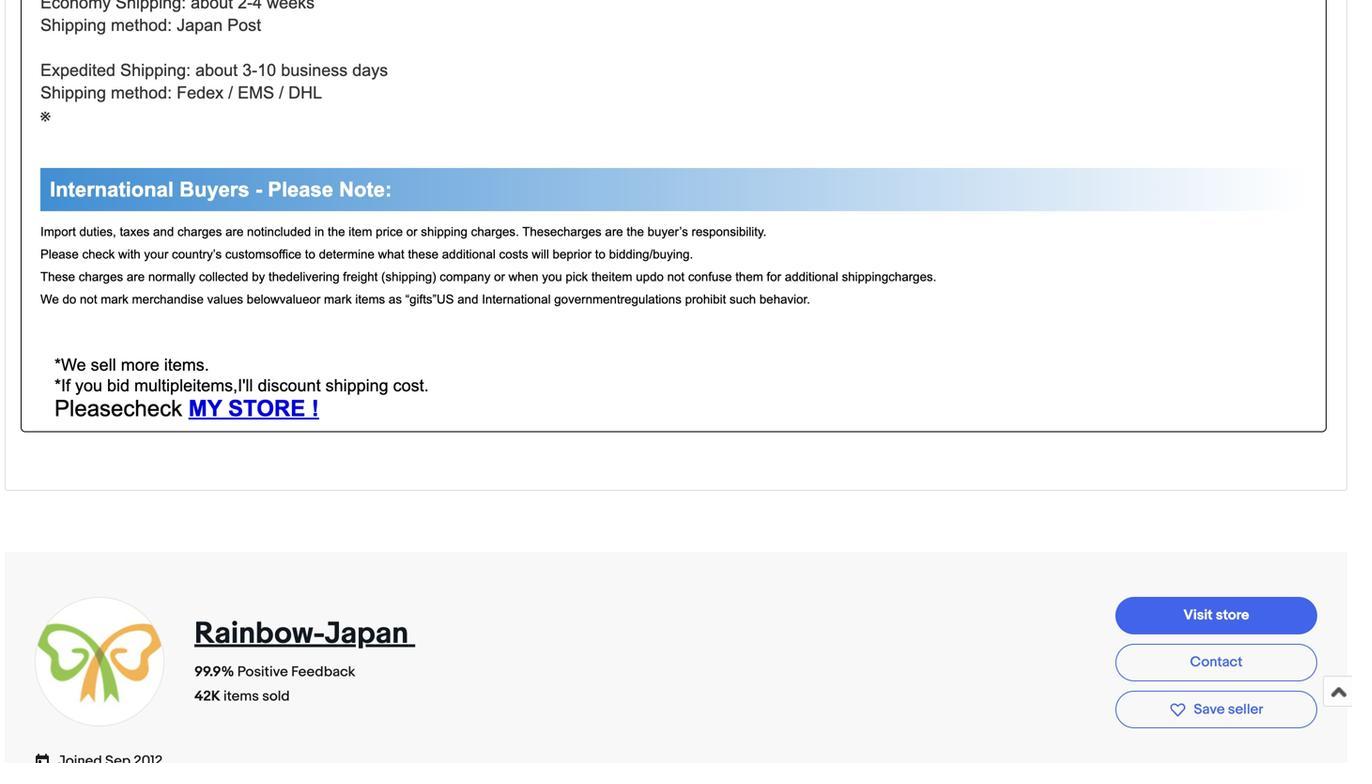 Task type: vqa. For each thing, say whether or not it's contained in the screenshot.
99.9%
yes



Task type: describe. For each thing, give the bounding box(es) containing it.
positive
[[237, 664, 288, 681]]

sold
[[262, 688, 290, 705]]

42k
[[194, 688, 220, 705]]

feedback
[[291, 664, 355, 681]]

visit
[[1184, 607, 1213, 624]]

rainbow-
[[194, 616, 325, 653]]

save
[[1194, 701, 1225, 718]]

items
[[224, 688, 259, 705]]

store
[[1216, 607, 1249, 624]]

seller
[[1228, 701, 1264, 718]]

text__icon wrapper image
[[35, 752, 58, 763]]

visit store link
[[1116, 597, 1318, 635]]

contact link
[[1116, 644, 1318, 682]]

visit store
[[1184, 607, 1249, 624]]



Task type: locate. For each thing, give the bounding box(es) containing it.
rainbow-japan link
[[194, 616, 415, 653]]

save seller button
[[1116, 691, 1318, 729]]

99.9% positive feedback 42k items sold
[[194, 664, 355, 705]]

99.9%
[[194, 664, 234, 681]]

rainbow-japan
[[194, 616, 409, 653]]

contact
[[1190, 654, 1243, 671]]

rainbow japan image
[[34, 596, 165, 728]]

japan
[[325, 616, 409, 653]]

save seller
[[1194, 701, 1264, 718]]



